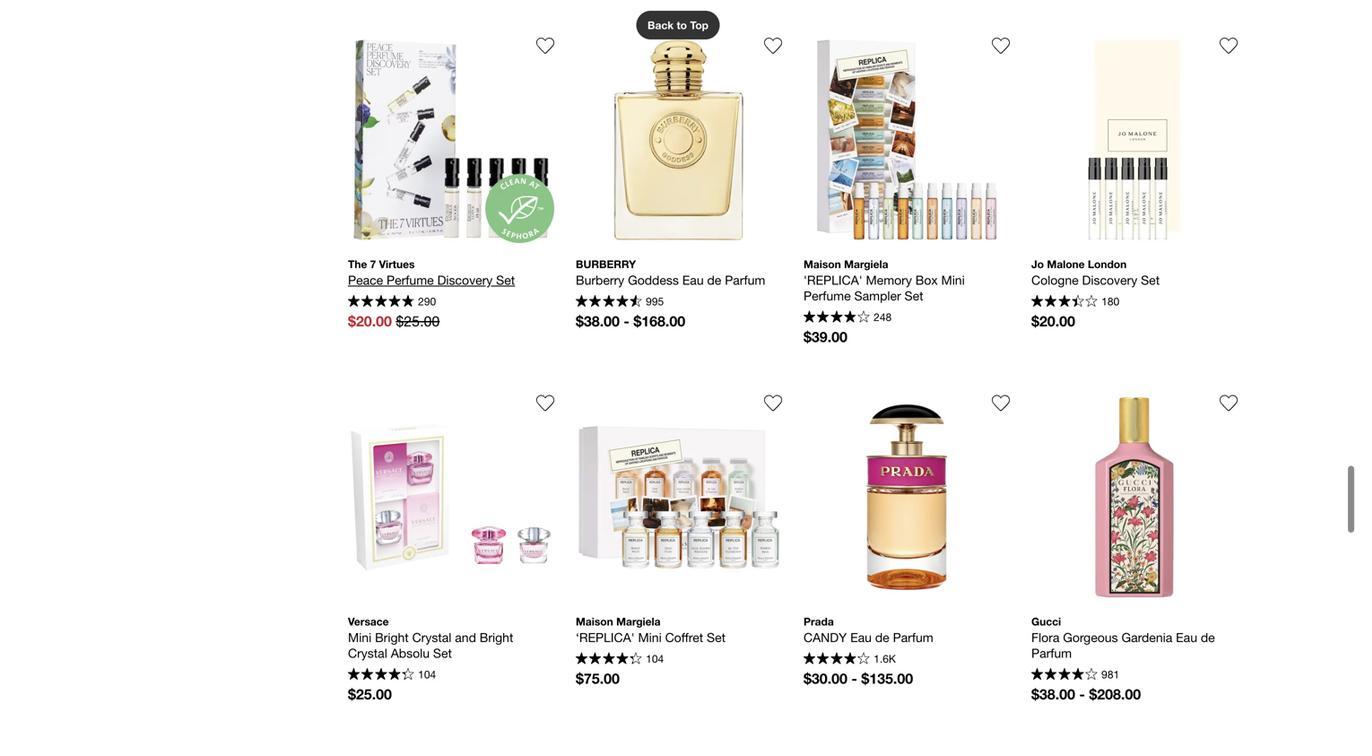Task type: locate. For each thing, give the bounding box(es) containing it.
perfume
[[387, 272, 434, 287], [804, 288, 851, 303]]

maison for $75.00
[[576, 615, 613, 628]]

0 horizontal spatial maison
[[576, 615, 613, 628]]

248 reviews element
[[874, 311, 892, 323]]

maison up 'replica'
[[804, 258, 841, 270]]

mini right the box
[[941, 272, 965, 287]]

- for $168.00
[[624, 312, 629, 329]]

2 horizontal spatial mini
[[941, 272, 965, 287]]

2 vertical spatial 4.5 stars element
[[348, 668, 414, 682]]

margiela
[[844, 258, 888, 270], [616, 615, 661, 628]]

7
[[370, 258, 376, 270]]

parfum
[[725, 272, 765, 287], [893, 630, 933, 645], [1031, 646, 1072, 660]]

-
[[624, 312, 629, 329], [851, 670, 857, 687], [1079, 685, 1085, 702]]

104 down 'maison margiela 'replica' mini coffret set'
[[646, 653, 664, 665]]

1 horizontal spatial crystal
[[412, 630, 451, 645]]

2 horizontal spatial parfum
[[1031, 646, 1072, 660]]

4.5 stars element for $38.00 - $168.00
[[576, 295, 642, 309]]

$25.00 down absolu
[[348, 685, 392, 702]]

back to top button
[[636, 11, 720, 39]]

the 7 virtues - peace perfume discovery set image
[[348, 37, 554, 243]]

eau right gardenia
[[1176, 630, 1197, 645]]

parfum down flora
[[1031, 646, 1072, 660]]

4.5 stars element down absolu
[[348, 668, 414, 682]]

gucci
[[1031, 615, 1061, 628]]

maison up 'replica'
[[576, 615, 613, 628]]

- for $135.00
[[851, 670, 857, 687]]

- for $208.00
[[1079, 685, 1085, 702]]

discovery up $20.00 $25.00
[[437, 272, 493, 287]]

0 vertical spatial 4.5 stars element
[[576, 295, 642, 309]]

de right gardenia
[[1201, 630, 1215, 645]]

back
[[648, 19, 674, 31]]

995 reviews element
[[646, 295, 664, 308]]

0 vertical spatial 104 reviews element
[[646, 653, 664, 665]]

burberry
[[576, 272, 624, 287]]

0 horizontal spatial 104
[[418, 668, 436, 681]]

2 horizontal spatial de
[[1201, 630, 1215, 645]]

2 horizontal spatial -
[[1079, 685, 1085, 702]]

sign in to love prada - candy eau de parfum image
[[992, 394, 1010, 412]]

london
[[1088, 258, 1127, 270]]

set inside jo malone london cologne discovery set
[[1141, 272, 1160, 287]]

981
[[1101, 668, 1119, 681]]

sign in to love jo malone london - cologne discovery set image
[[1220, 37, 1238, 55]]

0 vertical spatial $38.00
[[576, 312, 620, 329]]

1 horizontal spatial $20.00
[[1031, 312, 1075, 329]]

perfume inside maison margiela 'replica' memory box mini perfume sampler set
[[804, 288, 851, 303]]

1 horizontal spatial margiela
[[844, 258, 888, 270]]

jo malone london - cologne discovery set image
[[1031, 37, 1238, 243]]

$38.00
[[576, 312, 620, 329], [1031, 685, 1075, 702]]

1 horizontal spatial eau
[[850, 630, 872, 645]]

0 horizontal spatial discovery
[[437, 272, 493, 287]]

de
[[707, 272, 721, 287], [875, 630, 889, 645], [1201, 630, 1215, 645]]

$20.00 down 3.5 stars element
[[1031, 312, 1075, 329]]

maison margiela - 'replica' memory box mini perfume sampler set image
[[804, 37, 1010, 243]]

2 $20.00 from the left
[[1031, 312, 1075, 329]]

180 reviews element
[[1101, 295, 1119, 308]]

2 vertical spatial parfum
[[1031, 646, 1072, 660]]

de right goddess
[[707, 272, 721, 287]]

2 discovery from the left
[[1082, 272, 1137, 287]]

0 horizontal spatial $38.00
[[576, 312, 620, 329]]

cologne
[[1031, 272, 1079, 287]]

1.6k
[[874, 653, 896, 665]]

set
[[496, 272, 515, 287], [1141, 272, 1160, 287], [905, 288, 923, 303], [707, 630, 726, 645], [433, 646, 452, 660]]

$25.00
[[396, 313, 440, 329], [348, 685, 392, 702]]

parfum up 1.6k reviews element
[[893, 630, 933, 645]]

absolu
[[391, 646, 430, 660]]

1 vertical spatial maison
[[576, 615, 613, 628]]

- left $208.00
[[1079, 685, 1085, 702]]

eau right candy
[[850, 630, 872, 645]]

0 vertical spatial crystal
[[412, 630, 451, 645]]

2 vertical spatial 4 stars element
[[1031, 668, 1097, 682]]

0 horizontal spatial bright
[[375, 630, 409, 645]]

discovery
[[437, 272, 493, 287], [1082, 272, 1137, 287]]

set inside versace mini bright crystal and bright crystal absolu set
[[433, 646, 452, 660]]

104 reviews element down absolu
[[418, 668, 436, 681]]

1 $20.00 from the left
[[348, 312, 392, 329]]

$39.00
[[804, 328, 847, 345]]

4.5 stars element for $75.00
[[576, 652, 642, 667]]

bright up absolu
[[375, 630, 409, 645]]

the 7 virtues peace perfume discovery set
[[348, 258, 515, 287]]

prada - candy eau de parfum image
[[804, 394, 1010, 600]]

margiela inside 'maison margiela 'replica' mini coffret set'
[[616, 615, 661, 628]]

4.5 stars element
[[576, 295, 642, 309], [576, 652, 642, 667], [348, 668, 414, 682]]

margiela up memory
[[844, 258, 888, 270]]

sign in to love maison margiela - 'replica' mini coffret set image
[[764, 394, 782, 412]]

0 vertical spatial margiela
[[844, 258, 888, 270]]

0 horizontal spatial 104 reviews element
[[418, 668, 436, 681]]

eau right goddess
[[682, 272, 704, 287]]

0 horizontal spatial -
[[624, 312, 629, 329]]

discovery down london
[[1082, 272, 1137, 287]]

eau inside burberry burberry goddess eau de parfum
[[682, 272, 704, 287]]

$75.00
[[576, 670, 620, 687]]

maison margiela 'replica' memory box mini perfume sampler set
[[804, 258, 968, 303]]

4.5 stars element down burberry
[[576, 295, 642, 309]]

crystal up absolu
[[412, 630, 451, 645]]

gorgeous
[[1063, 630, 1118, 645]]

mini left coffret
[[638, 630, 662, 645]]

top
[[690, 19, 709, 31]]

4 stars element up $38.00 - $208.00
[[1031, 668, 1097, 682]]

0 vertical spatial maison
[[804, 258, 841, 270]]

1 horizontal spatial $25.00
[[396, 313, 440, 329]]

4 stars element
[[804, 311, 870, 325], [804, 652, 870, 667], [1031, 668, 1097, 682]]

0 vertical spatial $25.00
[[396, 313, 440, 329]]

2 bright from the left
[[480, 630, 513, 645]]

virtues
[[379, 258, 415, 270]]

burberry
[[576, 258, 636, 270]]

0 vertical spatial 4 stars element
[[804, 311, 870, 325]]

0 horizontal spatial eau
[[682, 272, 704, 287]]

1 horizontal spatial 104
[[646, 653, 664, 665]]

104 reviews element down 'maison margiela 'replica' mini coffret set'
[[646, 653, 664, 665]]

0 horizontal spatial de
[[707, 272, 721, 287]]

0 vertical spatial 104
[[646, 653, 664, 665]]

1 horizontal spatial bright
[[480, 630, 513, 645]]

4.5 stars element for $25.00
[[348, 668, 414, 682]]

and
[[455, 630, 476, 645]]

0 horizontal spatial perfume
[[387, 272, 434, 287]]

180
[[1101, 295, 1119, 308]]

de inside gucci flora gorgeous gardenia eau de parfum
[[1201, 630, 1215, 645]]

margiela inside maison margiela 'replica' memory box mini perfume sampler set
[[844, 258, 888, 270]]

crystal
[[412, 630, 451, 645], [348, 646, 387, 660]]

$20.00 $25.00
[[348, 312, 440, 329]]

0 horizontal spatial mini
[[348, 630, 371, 645]]

maison inside 'maison margiela 'replica' mini coffret set'
[[576, 615, 613, 628]]

$25.00 down 290
[[396, 313, 440, 329]]

1 vertical spatial 4.5 stars element
[[576, 652, 642, 667]]

104 reviews element
[[646, 653, 664, 665], [418, 668, 436, 681]]

bright
[[375, 630, 409, 645], [480, 630, 513, 645]]

mini inside 'maison margiela 'replica' mini coffret set'
[[638, 630, 662, 645]]

goddess
[[628, 272, 679, 287]]

1 horizontal spatial -
[[851, 670, 857, 687]]

1 vertical spatial crystal
[[348, 646, 387, 660]]

prada
[[804, 615, 834, 628]]

eau
[[682, 272, 704, 287], [850, 630, 872, 645], [1176, 630, 1197, 645]]

4.5 stars element up $75.00
[[576, 652, 642, 667]]

perfume down 'replica'
[[804, 288, 851, 303]]

margiela for $39.00
[[844, 258, 888, 270]]

maison
[[804, 258, 841, 270], [576, 615, 613, 628]]

1 horizontal spatial $38.00
[[1031, 685, 1075, 702]]

parfum left 'replica'
[[725, 272, 765, 287]]

0 horizontal spatial $20.00
[[348, 312, 392, 329]]

0 horizontal spatial parfum
[[725, 272, 765, 287]]

the
[[348, 258, 367, 270]]

290 reviews element
[[418, 295, 436, 308]]

mini
[[941, 272, 965, 287], [348, 630, 371, 645], [638, 630, 662, 645]]

maison inside maison margiela 'replica' memory box mini perfume sampler set
[[804, 258, 841, 270]]

$38.00 for $38.00 - $168.00
[[576, 312, 620, 329]]

$30.00 - $135.00
[[804, 670, 913, 687]]

malone
[[1047, 258, 1085, 270]]

0 horizontal spatial margiela
[[616, 615, 661, 628]]

- left $168.00
[[624, 312, 629, 329]]

perfume down virtues
[[387, 272, 434, 287]]

back to top
[[648, 19, 709, 31]]

$38.00 down flora
[[1031, 685, 1075, 702]]

1 discovery from the left
[[437, 272, 493, 287]]

1 vertical spatial 4 stars element
[[804, 652, 870, 667]]

0 vertical spatial perfume
[[387, 272, 434, 287]]

1 vertical spatial perfume
[[804, 288, 851, 303]]

set inside maison margiela 'replica' memory box mini perfume sampler set
[[905, 288, 923, 303]]

1 horizontal spatial maison
[[804, 258, 841, 270]]

1 horizontal spatial de
[[875, 630, 889, 645]]

$20.00 down the 5 stars element
[[348, 312, 392, 329]]

burberry - burberry goddess eau de parfum image
[[576, 37, 782, 243]]

1 vertical spatial 104 reviews element
[[418, 668, 436, 681]]

candy
[[804, 630, 847, 645]]

- right $30.00
[[851, 670, 857, 687]]

$20.00
[[348, 312, 392, 329], [1031, 312, 1075, 329]]

bright right and
[[480, 630, 513, 645]]

$38.00 down burberry
[[576, 312, 620, 329]]

1 vertical spatial parfum
[[893, 630, 933, 645]]

1 horizontal spatial perfume
[[804, 288, 851, 303]]

1 vertical spatial 104
[[418, 668, 436, 681]]

mini down versace
[[348, 630, 371, 645]]

gardenia
[[1121, 630, 1172, 645]]

2 horizontal spatial eau
[[1176, 630, 1197, 645]]

995
[[646, 295, 664, 308]]

4 stars element up $39.00
[[804, 311, 870, 325]]

5 stars element
[[348, 295, 414, 309]]

4 stars element for $38.00 - $208.00
[[1031, 668, 1097, 682]]

discovery inside jo malone london cologne discovery set
[[1082, 272, 1137, 287]]

prada candy eau de parfum
[[804, 615, 933, 645]]

1 horizontal spatial mini
[[638, 630, 662, 645]]

maison margiela - 'replica' mini coffret set image
[[576, 394, 782, 600]]

1 vertical spatial margiela
[[616, 615, 661, 628]]

$208.00
[[1089, 685, 1141, 702]]

de up 1.6k reviews element
[[875, 630, 889, 645]]

margiela up 'replica'
[[616, 615, 661, 628]]

$38.00 - $208.00
[[1031, 685, 1141, 702]]

104
[[646, 653, 664, 665], [418, 668, 436, 681]]

jo malone london cologne discovery set
[[1031, 258, 1160, 287]]

sign in to love gucci - flora gorgeous gardenia eau de parfum image
[[1220, 394, 1238, 412]]

1 horizontal spatial discovery
[[1082, 272, 1137, 287]]

104 down absolu
[[418, 668, 436, 681]]

crystal down versace
[[348, 646, 387, 660]]

'replica'
[[576, 630, 635, 645]]

4 stars element up $30.00
[[804, 652, 870, 667]]

1 horizontal spatial 104 reviews element
[[646, 653, 664, 665]]

1 vertical spatial $38.00
[[1031, 685, 1075, 702]]

parfum inside burberry burberry goddess eau de parfum
[[725, 272, 765, 287]]

0 vertical spatial parfum
[[725, 272, 765, 287]]

1 vertical spatial $25.00
[[348, 685, 392, 702]]

1 horizontal spatial parfum
[[893, 630, 933, 645]]

$135.00
[[861, 670, 913, 687]]



Task type: vqa. For each thing, say whether or not it's contained in the screenshot.
to
yes



Task type: describe. For each thing, give the bounding box(es) containing it.
gucci flora gorgeous gardenia eau de parfum
[[1031, 615, 1218, 660]]

$38.00 - $168.00
[[576, 312, 685, 329]]

eau inside "prada candy eau de parfum"
[[850, 630, 872, 645]]

4 stars element for $30.00 - $135.00
[[804, 652, 870, 667]]

peace
[[348, 272, 383, 287]]

jo
[[1031, 258, 1044, 270]]

104 for $75.00
[[646, 653, 664, 665]]

104 for $25.00
[[418, 668, 436, 681]]

$25.00 inside $20.00 $25.00
[[396, 313, 440, 329]]

0 horizontal spatial $25.00
[[348, 685, 392, 702]]

coffret
[[665, 630, 703, 645]]

set inside 'maison margiela 'replica' mini coffret set'
[[707, 630, 726, 645]]

box
[[915, 272, 938, 287]]

parfum inside gucci flora gorgeous gardenia eau de parfum
[[1031, 646, 1072, 660]]

sign in to love maison margiela - 'replica' memory box mini perfume sampler set image
[[992, 37, 1010, 55]]

1.6k reviews element
[[874, 653, 896, 665]]

1 bright from the left
[[375, 630, 409, 645]]

'replica'
[[804, 272, 862, 287]]

mini inside maison margiela 'replica' memory box mini perfume sampler set
[[941, 272, 965, 287]]

memory
[[866, 272, 912, 287]]

burberry burberry goddess eau de parfum
[[576, 258, 765, 287]]

sign in to love burberry - burberry goddess eau de parfum image
[[764, 37, 782, 55]]

discovery inside the 7 virtues peace perfume discovery set
[[437, 272, 493, 287]]

3.5 stars element
[[1031, 295, 1097, 309]]

sign in to love the 7 virtues - peace perfume discovery set image
[[536, 37, 554, 55]]

104 reviews element for $75.00
[[646, 653, 664, 665]]

981 reviews element
[[1101, 668, 1119, 681]]

de inside "prada candy eau de parfum"
[[875, 630, 889, 645]]

$38.00 for $38.00 - $208.00
[[1031, 685, 1075, 702]]

sampler
[[854, 288, 901, 303]]

parfum inside "prada candy eau de parfum"
[[893, 630, 933, 645]]

$168.00
[[633, 312, 685, 329]]

sign in to love versace - mini bright crystal and bright crystal absolu set image
[[536, 394, 554, 412]]

gucci - flora gorgeous gardenia eau de parfum image
[[1031, 394, 1238, 600]]

104 reviews element for $25.00
[[418, 668, 436, 681]]

290
[[418, 295, 436, 308]]

eau inside gucci flora gorgeous gardenia eau de parfum
[[1176, 630, 1197, 645]]

versace - mini bright crystal and bright crystal absolu set image
[[348, 394, 554, 600]]

versace
[[348, 615, 389, 628]]

0 horizontal spatial crystal
[[348, 646, 387, 660]]

$20.00 for $20.00
[[1031, 312, 1075, 329]]

flora
[[1031, 630, 1060, 645]]

to
[[677, 19, 687, 31]]

de inside burberry burberry goddess eau de parfum
[[707, 272, 721, 287]]

margiela for $75.00
[[616, 615, 661, 628]]

mini inside versace mini bright crystal and bright crystal absolu set
[[348, 630, 371, 645]]

$30.00
[[804, 670, 847, 687]]

248
[[874, 311, 892, 323]]

4 stars element for $39.00
[[804, 311, 870, 325]]

versace mini bright crystal and bright crystal absolu set
[[348, 615, 517, 660]]

set inside the 7 virtues peace perfume discovery set
[[496, 272, 515, 287]]

$20.00 for $20.00 $25.00
[[348, 312, 392, 329]]

perfume inside the 7 virtues peace perfume discovery set
[[387, 272, 434, 287]]

maison for $39.00
[[804, 258, 841, 270]]

maison margiela 'replica' mini coffret set
[[576, 615, 726, 645]]



